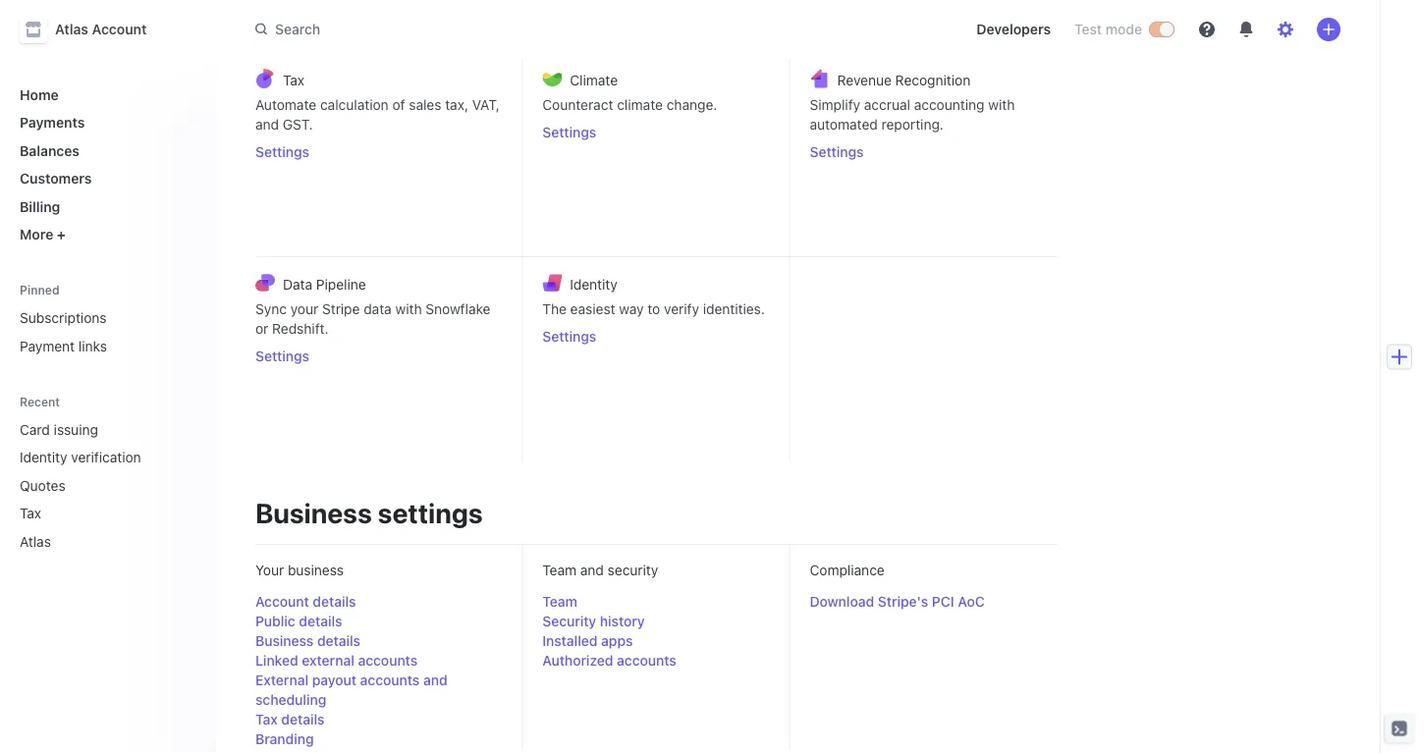 Task type: locate. For each thing, give the bounding box(es) containing it.
business
[[255, 497, 372, 529], [255, 633, 314, 649]]

simplify accrual accounting with automated reporting.
[[810, 97, 1015, 133]]

security
[[608, 562, 659, 579]]

identity inside recent element
[[20, 449, 67, 466]]

account details public details business details linked external accounts external payout accounts and scheduling tax details branding
[[255, 594, 448, 748]]

Search search field
[[244, 12, 798, 47]]

account inside account details public details business details linked external accounts external payout accounts and scheduling tax details branding
[[255, 594, 309, 610]]

0 vertical spatial business
[[255, 497, 372, 529]]

and inside account details public details business details linked external accounts external payout accounts and scheduling tax details branding
[[423, 672, 448, 689]]

payment
[[20, 338, 75, 354]]

data
[[283, 276, 313, 292]]

your business
[[255, 562, 344, 579]]

team up 'security'
[[543, 594, 578, 610]]

account up home link
[[92, 21, 147, 37]]

help image
[[1200, 22, 1215, 37]]

1 horizontal spatial tax
[[255, 712, 278, 728]]

branding link
[[255, 730, 314, 750]]

business
[[288, 562, 344, 579]]

with right data
[[395, 301, 422, 317]]

0 horizontal spatial tax
[[20, 505, 41, 522]]

external payout accounts and scheduling link
[[255, 671, 502, 710]]

simplify
[[810, 97, 861, 113]]

aoc
[[958, 594, 985, 610]]

data pipeline
[[283, 276, 366, 292]]

0 vertical spatial tax
[[283, 72, 305, 88]]

card issuing link
[[12, 414, 173, 446]]

identity up easiest
[[570, 276, 618, 292]]

0 vertical spatial atlas
[[55, 21, 88, 37]]

search
[[275, 21, 320, 37]]

and
[[255, 116, 279, 133], [580, 562, 604, 579], [423, 672, 448, 689]]

business inside account details public details business details linked external accounts external payout accounts and scheduling tax details branding
[[255, 633, 314, 649]]

business details link
[[255, 632, 361, 651]]

vat,
[[472, 97, 500, 113]]

business up linked
[[255, 633, 314, 649]]

team inside 'team security history installed apps authorized accounts'
[[543, 594, 578, 610]]

home
[[20, 86, 59, 103]]

mode
[[1106, 21, 1143, 37]]

recognition
[[896, 72, 971, 88]]

atlas
[[55, 21, 88, 37], [20, 533, 51, 550]]

0 vertical spatial with
[[989, 97, 1015, 113]]

reporting.
[[882, 116, 944, 133]]

settings down automated
[[810, 144, 864, 160]]

details down scheduling
[[281, 712, 325, 728]]

accounts up external payout accounts and scheduling link
[[358, 653, 418, 669]]

payments
[[20, 114, 85, 131]]

pipeline
[[316, 276, 366, 292]]

tax inside recent element
[[20, 505, 41, 522]]

settings link down reporting.
[[810, 142, 1038, 162]]

tax inside account details public details business details linked external accounts external payout accounts and scheduling tax details branding
[[255, 712, 278, 728]]

details down business
[[313, 594, 356, 610]]

tax down the quotes
[[20, 505, 41, 522]]

security
[[543, 614, 597, 630]]

account up public
[[255, 594, 309, 610]]

settings link down sync your stripe data with snowflake or redshift.
[[255, 347, 502, 366]]

snowflake
[[426, 301, 491, 317]]

tax link
[[12, 498, 173, 530]]

verify
[[664, 301, 699, 317]]

0 horizontal spatial atlas
[[20, 533, 51, 550]]

tax up automate
[[283, 72, 305, 88]]

details up business details link on the bottom left of page
[[299, 614, 342, 630]]

atlas inside atlas account button
[[55, 21, 88, 37]]

business up business
[[255, 497, 372, 529]]

1 vertical spatial team
[[543, 594, 578, 610]]

0 horizontal spatial with
[[395, 301, 422, 317]]

authorized accounts link
[[543, 651, 677, 671]]

0 vertical spatial and
[[255, 116, 279, 133]]

home link
[[12, 79, 200, 111]]

atlas account
[[55, 21, 147, 37]]

test
[[1075, 21, 1102, 37]]

1 vertical spatial atlas
[[20, 533, 51, 550]]

tax
[[283, 72, 305, 88], [20, 505, 41, 522], [255, 712, 278, 728]]

account details link
[[255, 592, 356, 612]]

settings link down climate
[[543, 123, 770, 142]]

settings for simplify accrual accounting with automated reporting.
[[810, 144, 864, 160]]

1 team from the top
[[543, 562, 577, 579]]

1 horizontal spatial atlas
[[55, 21, 88, 37]]

quotes link
[[12, 470, 173, 502]]

pinned navigation links element
[[12, 282, 200, 362]]

identity up the quotes
[[20, 449, 67, 466]]

settings down counteract
[[543, 124, 597, 140]]

1 horizontal spatial and
[[423, 672, 448, 689]]

your
[[255, 562, 284, 579]]

settings link for of
[[255, 142, 502, 162]]

settings link
[[543, 123, 770, 142], [255, 142, 502, 162], [810, 142, 1038, 162], [543, 327, 770, 347], [255, 347, 502, 366]]

1 vertical spatial account
[[255, 594, 309, 610]]

subscriptions link
[[12, 302, 200, 334]]

1 vertical spatial and
[[580, 562, 604, 579]]

atlas up home
[[55, 21, 88, 37]]

1 vertical spatial identity
[[20, 449, 67, 466]]

2 horizontal spatial tax
[[283, 72, 305, 88]]

and inside "automate calculation of sales tax, vat, and gst."
[[255, 116, 279, 133]]

atlas inside atlas link
[[20, 533, 51, 550]]

settings down the
[[543, 329, 597, 345]]

accounting
[[914, 97, 985, 113]]

team up team link
[[543, 562, 577, 579]]

0 vertical spatial team
[[543, 562, 577, 579]]

stripe's
[[878, 594, 929, 610]]

download stripe's pci aoc
[[810, 594, 985, 610]]

or
[[255, 321, 269, 337]]

card
[[20, 421, 50, 438]]

1 vertical spatial with
[[395, 301, 422, 317]]

1 vertical spatial business
[[255, 633, 314, 649]]

2 vertical spatial tax
[[255, 712, 278, 728]]

settings for the easiest way to verify identities.
[[543, 329, 597, 345]]

team
[[543, 562, 577, 579], [543, 594, 578, 610]]

0 horizontal spatial and
[[255, 116, 279, 133]]

with inside sync your stripe data with snowflake or redshift.
[[395, 301, 422, 317]]

sync
[[255, 301, 287, 317]]

1 vertical spatial tax
[[20, 505, 41, 522]]

recent
[[20, 395, 60, 408]]

details
[[313, 594, 356, 610], [299, 614, 342, 630], [317, 633, 361, 649], [281, 712, 325, 728]]

tax up the branding
[[255, 712, 278, 728]]

core navigation links element
[[12, 79, 200, 251]]

accounts
[[358, 653, 418, 669], [617, 653, 677, 669], [360, 672, 420, 689]]

scheduling
[[255, 692, 327, 708]]

payment links link
[[12, 330, 200, 362]]

pci
[[932, 594, 955, 610]]

linked
[[255, 653, 298, 669]]

settings link down "automate calculation of sales tax, vat, and gst."
[[255, 142, 502, 162]]

0 vertical spatial account
[[92, 21, 147, 37]]

settings link for accounting
[[810, 142, 1038, 162]]

tax,
[[445, 97, 469, 113]]

your
[[291, 301, 319, 317]]

atlas link
[[12, 526, 173, 558]]

settings down gst.
[[255, 144, 310, 160]]

atlas down the quotes
[[20, 533, 51, 550]]

2 horizontal spatial and
[[580, 562, 604, 579]]

settings link for way
[[543, 327, 770, 347]]

2 vertical spatial and
[[423, 672, 448, 689]]

with right accounting
[[989, 97, 1015, 113]]

accounts right "payout"
[[360, 672, 420, 689]]

0 horizontal spatial account
[[92, 21, 147, 37]]

sync your stripe data with snowflake or redshift.
[[255, 301, 491, 337]]

2 business from the top
[[255, 633, 314, 649]]

recent element
[[0, 414, 216, 558]]

1 business from the top
[[255, 497, 372, 529]]

settings down redshift.
[[255, 348, 310, 364]]

1 horizontal spatial with
[[989, 97, 1015, 113]]

more
[[20, 226, 53, 243]]

gst.
[[283, 116, 313, 133]]

accounts down "apps"
[[617, 653, 677, 669]]

1 horizontal spatial identity
[[570, 276, 618, 292]]

download stripe's pci aoc link
[[810, 592, 985, 612]]

1 horizontal spatial account
[[255, 594, 309, 610]]

account
[[92, 21, 147, 37], [255, 594, 309, 610]]

0 vertical spatial identity
[[570, 276, 618, 292]]

linked external accounts link
[[255, 651, 418, 671]]

automate
[[255, 97, 317, 113]]

accounts inside 'team security history installed apps authorized accounts'
[[617, 653, 677, 669]]

identity
[[570, 276, 618, 292], [20, 449, 67, 466]]

2 team from the top
[[543, 594, 578, 610]]

branding
[[255, 731, 314, 748]]

0 horizontal spatial identity
[[20, 449, 67, 466]]

settings link down to
[[543, 327, 770, 347]]



Task type: describe. For each thing, give the bounding box(es) containing it.
Search text field
[[244, 12, 798, 47]]

installed
[[543, 633, 598, 649]]

pinned element
[[12, 302, 200, 362]]

issuing
[[54, 421, 98, 438]]

billing
[[20, 198, 60, 215]]

counteract
[[543, 97, 614, 113]]

revenue recognition
[[838, 72, 971, 88]]

external
[[302, 653, 355, 669]]

verification
[[71, 449, 141, 466]]

easiest
[[570, 301, 615, 317]]

counteract climate change.
[[543, 97, 717, 113]]

climate
[[617, 97, 663, 113]]

links
[[78, 338, 107, 354]]

identities.
[[703, 301, 765, 317]]

with inside simplify accrual accounting with automated reporting.
[[989, 97, 1015, 113]]

revenue
[[838, 72, 892, 88]]

atlas for atlas
[[20, 533, 51, 550]]

settings for sync your stripe data with snowflake or redshift.
[[255, 348, 310, 364]]

installed apps link
[[543, 632, 633, 651]]

download
[[810, 594, 875, 610]]

external
[[255, 672, 309, 689]]

calculation
[[320, 97, 389, 113]]

history
[[600, 614, 645, 630]]

of
[[392, 97, 405, 113]]

quotes
[[20, 477, 65, 494]]

team link
[[543, 592, 578, 612]]

settings for automate calculation of sales tax, vat, and gst.
[[255, 144, 310, 160]]

pinned
[[20, 283, 60, 297]]

team security history installed apps authorized accounts
[[543, 594, 677, 669]]

payment links
[[20, 338, 107, 354]]

way
[[619, 301, 644, 317]]

+
[[57, 226, 66, 243]]

card issuing
[[20, 421, 98, 438]]

sales
[[409, 97, 442, 113]]

developers
[[977, 21, 1051, 37]]

more +
[[20, 226, 66, 243]]

redshift.
[[272, 321, 329, 337]]

team for team and security
[[543, 562, 577, 579]]

settings
[[378, 497, 483, 529]]

accrual
[[864, 97, 911, 113]]

public details link
[[255, 612, 342, 632]]

customers link
[[12, 163, 200, 195]]

stripe
[[322, 301, 360, 317]]

to
[[648, 301, 660, 317]]

the easiest way to verify identities.
[[543, 301, 765, 317]]

business settings
[[255, 497, 483, 529]]

atlas for atlas account
[[55, 21, 88, 37]]

identity for identity verification
[[20, 449, 67, 466]]

recent navigation links element
[[0, 393, 216, 558]]

change.
[[667, 97, 717, 113]]

settings image
[[1278, 22, 1294, 37]]

billing link
[[12, 191, 200, 223]]

identity verification link
[[12, 442, 173, 474]]

balances link
[[12, 135, 200, 167]]

atlas account button
[[20, 16, 166, 43]]

identity verification
[[20, 449, 141, 466]]

team and security
[[543, 562, 659, 579]]

details up linked external accounts link
[[317, 633, 361, 649]]

compliance
[[810, 562, 885, 579]]

identity for identity
[[570, 276, 618, 292]]

settings link for stripe
[[255, 347, 502, 366]]

subscriptions
[[20, 310, 107, 326]]

tax details link
[[255, 710, 325, 730]]

automated
[[810, 116, 878, 133]]

account inside atlas account button
[[92, 21, 147, 37]]

settings for counteract climate change.
[[543, 124, 597, 140]]

payments link
[[12, 107, 200, 139]]

payout
[[312, 672, 357, 689]]

automate calculation of sales tax, vat, and gst.
[[255, 97, 500, 133]]

test mode
[[1075, 21, 1143, 37]]

settings link for change.
[[543, 123, 770, 142]]

team for team security history installed apps authorized accounts
[[543, 594, 578, 610]]



Task type: vqa. For each thing, say whether or not it's contained in the screenshot.
Stripe
yes



